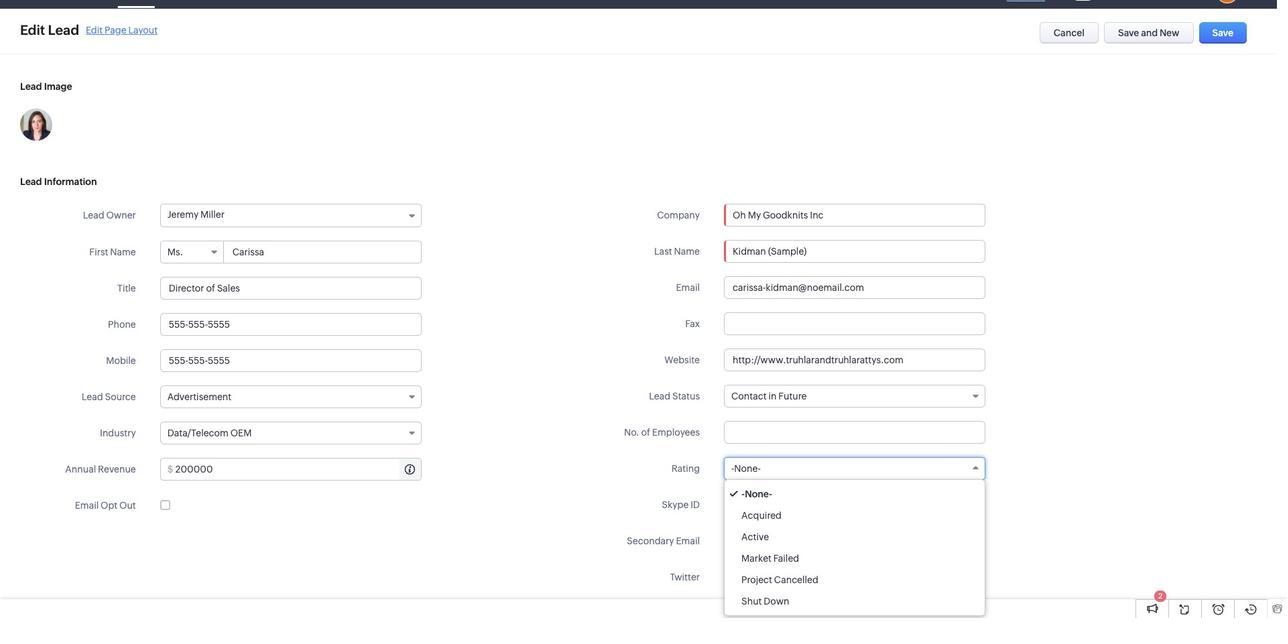 Task type: locate. For each thing, give the bounding box(es) containing it.
- right rating
[[732, 464, 735, 474]]

0 horizontal spatial save
[[1119, 28, 1140, 38]]

save left and
[[1119, 28, 1140, 38]]

None text field
[[724, 240, 986, 263], [160, 349, 422, 372], [724, 421, 986, 444], [724, 530, 986, 553], [724, 240, 986, 263], [160, 349, 422, 372], [724, 421, 986, 444], [724, 530, 986, 553]]

lead left "source" on the left of page
[[82, 392, 103, 402]]

0 horizontal spatial name
[[110, 247, 136, 258]]

1 vertical spatial none-
[[745, 489, 773, 500]]

1 horizontal spatial -
[[742, 489, 745, 500]]

lead left information
[[20, 176, 42, 187]]

save
[[1119, 28, 1140, 38], [1213, 28, 1234, 38]]

list box containing -none-
[[725, 480, 985, 616]]

save inside button
[[1119, 28, 1140, 38]]

2 save from the left
[[1213, 28, 1234, 38]]

website
[[665, 355, 700, 366]]

lead
[[48, 22, 79, 38], [20, 81, 42, 92], [20, 176, 42, 187], [83, 210, 104, 221], [649, 391, 671, 402], [82, 392, 103, 402]]

data/telecom oem
[[168, 428, 252, 439]]

name right last
[[674, 246, 700, 257]]

future
[[779, 391, 807, 402]]

email up fax
[[676, 282, 700, 293]]

save and new button
[[1105, 22, 1194, 44]]

-none-
[[732, 464, 761, 474], [742, 489, 773, 500]]

-
[[732, 464, 735, 474], [742, 489, 745, 500]]

0 horizontal spatial -
[[732, 464, 735, 474]]

none-
[[735, 464, 761, 474], [745, 489, 773, 500]]

skype id
[[662, 500, 700, 510]]

annual
[[65, 464, 96, 475]]

1 save from the left
[[1119, 28, 1140, 38]]

edit lead edit page layout
[[20, 22, 158, 38]]

phone
[[108, 319, 136, 330]]

- inside 'field'
[[732, 464, 735, 474]]

2
[[1159, 592, 1163, 600]]

email left "opt"
[[75, 500, 99, 511]]

lead left 'image'
[[20, 81, 42, 92]]

out
[[119, 500, 136, 511]]

1 vertical spatial email
[[75, 500, 99, 511]]

and
[[1142, 28, 1159, 38]]

- inside option
[[742, 489, 745, 500]]

opt
[[101, 500, 118, 511]]

save down profile image
[[1213, 28, 1234, 38]]

search element
[[1100, 0, 1128, 9]]

1 vertical spatial -none-
[[742, 489, 773, 500]]

rating
[[672, 464, 700, 474]]

edit inside edit lead edit page layout
[[86, 24, 103, 35]]

name for first name
[[110, 247, 136, 258]]

last
[[655, 246, 673, 257]]

edit left the page
[[86, 24, 103, 35]]

edit
[[20, 22, 45, 38], [86, 24, 103, 35]]

None field
[[725, 205, 985, 226]]

1 vertical spatial -
[[742, 489, 745, 500]]

name right first
[[110, 247, 136, 258]]

email up twitter
[[676, 536, 700, 547]]

last name
[[655, 246, 700, 257]]

shut down
[[742, 596, 790, 607]]

lead for lead information
[[20, 176, 42, 187]]

oem
[[231, 428, 252, 439]]

0 vertical spatial email
[[676, 282, 700, 293]]

name
[[674, 246, 700, 257], [110, 247, 136, 258]]

jeremy
[[168, 209, 199, 220]]

0 vertical spatial -
[[732, 464, 735, 474]]

company
[[658, 210, 700, 221]]

1 horizontal spatial edit
[[86, 24, 103, 35]]

name for last name
[[674, 246, 700, 257]]

contact
[[732, 391, 767, 402]]

0 vertical spatial none-
[[735, 464, 761, 474]]

-none- inside option
[[742, 489, 773, 500]]

id
[[691, 500, 700, 510]]

save and new
[[1119, 28, 1180, 38]]

active option
[[725, 527, 985, 548]]

down
[[764, 596, 790, 607]]

email
[[676, 282, 700, 293], [75, 500, 99, 511], [676, 536, 700, 547]]

lead owner
[[83, 210, 136, 221]]

save button
[[1200, 22, 1248, 44]]

market failed option
[[725, 548, 985, 569]]

image
[[44, 81, 72, 92]]

secondary email
[[627, 536, 700, 547]]

no. of employees
[[624, 427, 700, 438]]

1 horizontal spatial save
[[1213, 28, 1234, 38]]

acquired option
[[725, 505, 985, 527]]

0 horizontal spatial edit
[[20, 22, 45, 38]]

mobile
[[106, 356, 136, 366]]

email for email
[[676, 282, 700, 293]]

no.
[[624, 427, 640, 438]]

email for email opt out
[[75, 500, 99, 511]]

status
[[673, 391, 700, 402]]

lead left status
[[649, 391, 671, 402]]

save inside button
[[1213, 28, 1234, 38]]

edit up lead image
[[20, 22, 45, 38]]

lead for lead source
[[82, 392, 103, 402]]

marketplace element
[[1155, 0, 1183, 8]]

owner
[[106, 210, 136, 221]]

1 horizontal spatial name
[[674, 246, 700, 257]]

list box
[[725, 480, 985, 616]]

$
[[168, 464, 173, 475]]

annual revenue
[[65, 464, 136, 475]]

Data/Telecom OEM field
[[160, 422, 422, 445]]

profile image
[[1209, 0, 1247, 8]]

Contact in Future field
[[724, 385, 986, 408]]

title
[[117, 283, 136, 294]]

None text field
[[725, 205, 985, 226], [225, 241, 421, 263], [724, 276, 986, 299], [160, 277, 422, 300], [724, 313, 986, 335], [160, 313, 422, 336], [724, 349, 986, 372], [175, 459, 421, 480], [724, 494, 986, 516], [742, 567, 985, 588], [725, 205, 985, 226], [225, 241, 421, 263], [724, 276, 986, 299], [160, 277, 422, 300], [724, 313, 986, 335], [160, 313, 422, 336], [724, 349, 986, 372], [175, 459, 421, 480], [724, 494, 986, 516], [742, 567, 985, 588]]

0 vertical spatial -none-
[[732, 464, 761, 474]]

cancel
[[1054, 28, 1085, 38]]

save for save and new
[[1119, 28, 1140, 38]]

shut down option
[[725, 591, 985, 612]]

-None- field
[[724, 457, 986, 480]]

secondary
[[627, 536, 675, 547]]

lead left the owner
[[83, 210, 104, 221]]

cancel button
[[1040, 22, 1099, 44]]

- up acquired
[[742, 489, 745, 500]]

lead left the page
[[48, 22, 79, 38]]

source
[[105, 392, 136, 402]]



Task type: vqa. For each thing, say whether or not it's contained in the screenshot.
advertisement field
yes



Task type: describe. For each thing, give the bounding box(es) containing it.
revenue
[[98, 464, 136, 475]]

lead for lead owner
[[83, 210, 104, 221]]

shut
[[742, 596, 762, 607]]

create menu element
[[1067, 0, 1100, 8]]

contact in future
[[732, 391, 807, 402]]

advertisement
[[168, 392, 232, 402]]

lead source
[[82, 392, 136, 402]]

project cancelled
[[742, 575, 819, 586]]

market
[[742, 553, 772, 564]]

acquired
[[742, 510, 782, 521]]

active
[[742, 532, 769, 543]]

none- inside 'field'
[[735, 464, 761, 474]]

image image
[[20, 109, 52, 141]]

miller
[[201, 209, 225, 220]]

lead information
[[20, 176, 97, 187]]

2 vertical spatial email
[[676, 536, 700, 547]]

save for save
[[1213, 28, 1234, 38]]

information
[[44, 176, 97, 187]]

skype
[[662, 500, 689, 510]]

layout
[[128, 24, 158, 35]]

none- inside option
[[745, 489, 773, 500]]

lead image
[[20, 81, 72, 92]]

edit page layout link
[[86, 24, 158, 35]]

setup element
[[1183, 0, 1209, 9]]

first
[[89, 247, 108, 258]]

in
[[769, 391, 777, 402]]

page
[[105, 24, 126, 35]]

industry
[[100, 428, 136, 439]]

lead for lead status
[[649, 391, 671, 402]]

lead for lead image
[[20, 81, 42, 92]]

project
[[742, 575, 773, 586]]

Advertisement field
[[160, 386, 422, 408]]

data/telecom
[[168, 428, 229, 439]]

twitter
[[670, 572, 700, 583]]

first name
[[89, 247, 136, 258]]

market failed
[[742, 553, 800, 564]]

fax
[[686, 319, 700, 329]]

-none- inside 'field'
[[732, 464, 761, 474]]

ms.
[[168, 247, 183, 258]]

of
[[642, 427, 651, 438]]

cancelled
[[775, 575, 819, 586]]

failed
[[774, 553, 800, 564]]

employees
[[653, 427, 700, 438]]

new
[[1160, 28, 1180, 38]]

lead status
[[649, 391, 700, 402]]

project cancelled option
[[725, 569, 985, 591]]

email opt out
[[75, 500, 136, 511]]

Ms. field
[[161, 241, 224, 263]]

jeremy miller
[[168, 209, 225, 220]]

-none- option
[[725, 484, 985, 505]]



